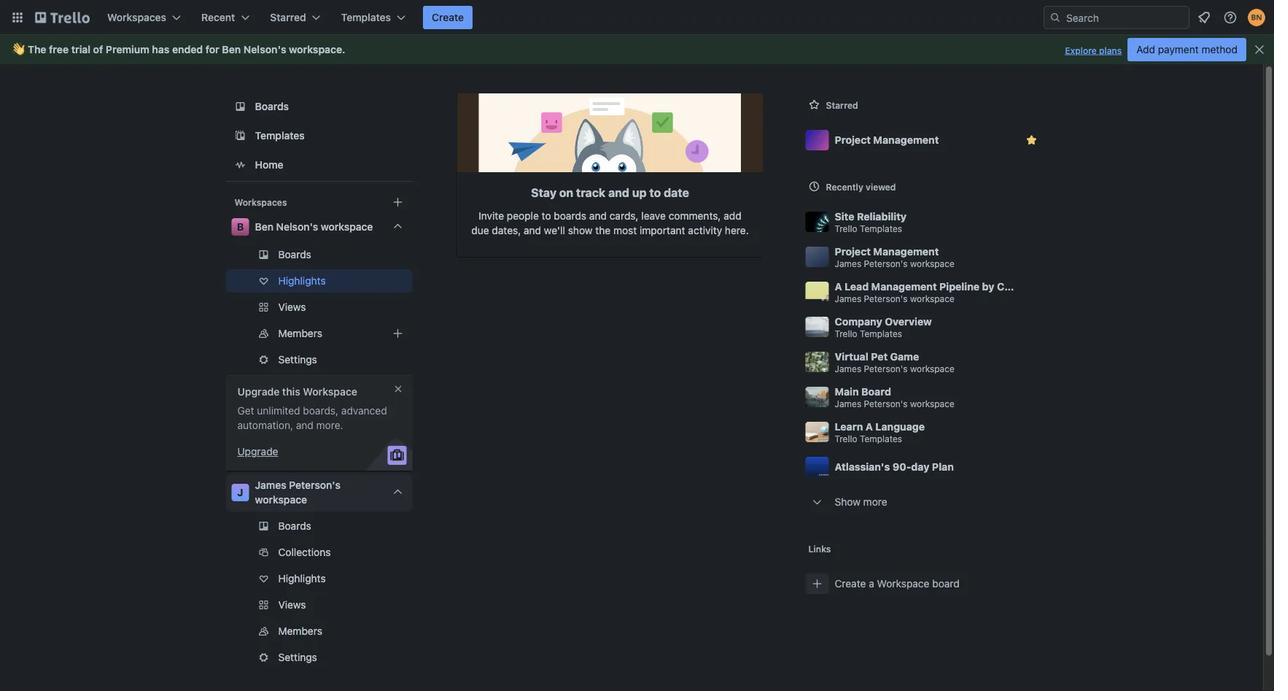 Task type: describe. For each thing, give the bounding box(es) containing it.
up
[[633, 186, 647, 200]]

on
[[560, 186, 574, 200]]

create button
[[423, 6, 473, 29]]

boards link for views
[[226, 243, 413, 266]]

2 highlights link from the top
[[226, 567, 413, 590]]

settings for 2nd settings link from the bottom of the page
[[278, 354, 317, 366]]

members for first members link from the bottom
[[278, 625, 323, 637]]

and up the
[[590, 210, 607, 222]]

recently
[[826, 182, 864, 192]]

1 horizontal spatial to
[[650, 186, 661, 200]]

show
[[835, 496, 861, 508]]

create for create
[[432, 11, 464, 23]]

.
[[342, 43, 346, 55]]

crmble
[[998, 280, 1034, 292]]

home
[[255, 159, 284, 171]]

automation,
[[238, 419, 293, 431]]

workspace inside the virtual pet game james peterson's workspace
[[911, 364, 955, 374]]

a inside a lead management pipeline by crmble james peterson's workspace
[[835, 280, 843, 292]]

for
[[206, 43, 220, 55]]

workspace inside main board james peterson's workspace
[[911, 399, 955, 409]]

b
[[237, 221, 244, 233]]

learn a language trello templates
[[835, 420, 925, 444]]

more
[[864, 496, 888, 508]]

90-
[[893, 461, 912, 473]]

date
[[664, 186, 690, 200]]

project management james peterson's workspace
[[835, 245, 955, 269]]

0 notifications image
[[1196, 9, 1214, 26]]

reliability
[[857, 210, 907, 222]]

james inside james peterson's workspace
[[255, 479, 287, 491]]

peterson's inside the virtual pet game james peterson's workspace
[[864, 364, 908, 374]]

site
[[835, 210, 855, 222]]

recently viewed
[[826, 182, 897, 192]]

back to home image
[[35, 6, 90, 29]]

invite people to boards and cards, leave comments, add due dates, and we'll show the most important activity here.
[[472, 210, 749, 236]]

2 settings link from the top
[[226, 646, 413, 669]]

important
[[640, 224, 686, 236]]

invite
[[479, 210, 504, 222]]

templates link
[[226, 123, 413, 149]]

payment
[[1159, 43, 1200, 55]]

workspace inside project management james peterson's workspace
[[911, 259, 955, 269]]

highlights for first highlights link
[[278, 275, 326, 287]]

main board james peterson's workspace
[[835, 385, 955, 409]]

boards for highlights
[[278, 520, 311, 532]]

site reliability trello templates
[[835, 210, 907, 234]]

collections link
[[226, 541, 413, 564]]

dates,
[[492, 224, 521, 236]]

👋 the free trial of premium has ended for ben nelson's workspace .
[[12, 43, 346, 55]]

boards link for highlights
[[226, 514, 413, 538]]

board
[[933, 578, 960, 590]]

workspace for this
[[303, 386, 358, 398]]

and inside upgrade this workspace get unlimited boards, advanced automation, and more.
[[296, 419, 314, 431]]

more.
[[316, 419, 343, 431]]

upgrade for upgrade
[[238, 446, 278, 458]]

template board image
[[232, 127, 249, 144]]

by
[[983, 280, 995, 292]]

primary element
[[0, 0, 1275, 35]]

company overview trello templates
[[835, 315, 933, 339]]

starred button
[[261, 6, 330, 29]]

james inside main board james peterson's workspace
[[835, 399, 862, 409]]

add
[[724, 210, 742, 222]]

boards link for home
[[226, 93, 413, 120]]

explore plans
[[1066, 45, 1123, 55]]

a lead management pipeline by crmble james peterson's workspace
[[835, 280, 1034, 304]]

project for project management james peterson's workspace
[[835, 245, 871, 257]]

unlimited
[[257, 405, 300, 417]]

atlassian's
[[835, 461, 891, 473]]

people
[[507, 210, 539, 222]]

explore plans button
[[1066, 42, 1123, 59]]

virtual
[[835, 350, 869, 362]]

show more
[[835, 496, 888, 508]]

here.
[[725, 224, 749, 236]]

show more button
[[800, 485, 1050, 520]]

add payment method button
[[1128, 38, 1247, 61]]

workspace for a
[[878, 578, 930, 590]]

create a workspace board
[[835, 578, 960, 590]]

a
[[869, 578, 875, 590]]

a inside the learn a language trello templates
[[866, 420, 873, 432]]

👋
[[12, 43, 22, 55]]

game
[[891, 350, 920, 362]]

james peterson's workspace
[[255, 479, 341, 506]]

starred inside "popup button"
[[270, 11, 306, 23]]

virtual pet game james peterson's workspace
[[835, 350, 955, 374]]

peterson's inside project management james peterson's workspace
[[864, 259, 908, 269]]

trial
[[71, 43, 91, 55]]

james inside project management james peterson's workspace
[[835, 259, 862, 269]]

members for 1st members link from the top of the page
[[278, 327, 323, 339]]

open information menu image
[[1224, 10, 1238, 25]]

board image
[[232, 98, 249, 115]]

this
[[282, 386, 301, 398]]

workspaces inside popup button
[[107, 11, 166, 23]]

atlassian's 90-day plan
[[835, 461, 954, 473]]

cards,
[[610, 210, 639, 222]]

boards
[[554, 210, 587, 222]]

ben nelson's workspace
[[255, 221, 373, 233]]

templates inside the learn a language trello templates
[[860, 434, 903, 444]]

get
[[238, 405, 254, 417]]

main
[[835, 385, 859, 397]]

management for project management james peterson's workspace
[[874, 245, 939, 257]]

and down people
[[524, 224, 542, 236]]

2 views link from the top
[[226, 593, 413, 617]]

we'll
[[544, 224, 566, 236]]

1 views link from the top
[[226, 296, 427, 319]]

management inside a lead management pipeline by crmble james peterson's workspace
[[872, 280, 937, 292]]

1 vertical spatial nelson's
[[276, 221, 318, 233]]

links
[[809, 544, 832, 554]]

1 vertical spatial workspaces
[[235, 197, 287, 207]]

of
[[93, 43, 103, 55]]

company
[[835, 315, 883, 327]]

create a workspace board button
[[800, 566, 1050, 601]]

add payment method
[[1137, 43, 1238, 55]]

language
[[876, 420, 925, 432]]

plan
[[933, 461, 954, 473]]

ben nelson (bennelson96) image
[[1249, 9, 1266, 26]]

atlassian's 90-day plan link
[[800, 450, 1050, 485]]

james inside the virtual pet game james peterson's workspace
[[835, 364, 862, 374]]



Task type: locate. For each thing, give the bounding box(es) containing it.
1 horizontal spatial starred
[[826, 100, 859, 110]]

upgrade down automation,
[[238, 446, 278, 458]]

workspace
[[289, 43, 342, 55], [321, 221, 373, 233], [911, 259, 955, 269], [911, 294, 955, 304], [911, 364, 955, 374], [911, 399, 955, 409], [255, 494, 307, 506]]

ben right for
[[222, 43, 241, 55]]

0 vertical spatial members
[[278, 327, 323, 339]]

wave image
[[12, 43, 22, 56]]

1 horizontal spatial a
[[866, 420, 873, 432]]

0 vertical spatial views
[[278, 301, 306, 313]]

workspace inside james peterson's workspace
[[255, 494, 307, 506]]

project management
[[835, 134, 939, 146]]

workspace down pipeline
[[911, 294, 955, 304]]

boards link up templates link
[[226, 93, 413, 120]]

nelson's right b
[[276, 221, 318, 233]]

trello down "learn" at the bottom of the page
[[835, 434, 858, 444]]

create inside primary element
[[432, 11, 464, 23]]

members link
[[226, 322, 413, 345], [226, 620, 413, 643]]

upgrade this workspace get unlimited boards, advanced automation, and more.
[[238, 386, 387, 431]]

project management link
[[800, 123, 1050, 158]]

0 horizontal spatial create
[[432, 11, 464, 23]]

highlights down the ben nelson's workspace
[[278, 275, 326, 287]]

1 vertical spatial settings link
[[226, 646, 413, 669]]

0 vertical spatial starred
[[270, 11, 306, 23]]

0 vertical spatial upgrade
[[238, 386, 280, 398]]

boards for views
[[278, 248, 311, 261]]

boards link up collections link at the bottom left of page
[[226, 514, 413, 538]]

boards right board image
[[255, 100, 289, 112]]

workspace right a
[[878, 578, 930, 590]]

due
[[472, 224, 489, 236]]

workspaces
[[107, 11, 166, 23], [235, 197, 287, 207]]

1 vertical spatial trello
[[835, 329, 858, 339]]

a left lead
[[835, 280, 843, 292]]

to up we'll
[[542, 210, 551, 222]]

0 vertical spatial members link
[[226, 322, 413, 345]]

and down boards,
[[296, 419, 314, 431]]

trello for company
[[835, 329, 858, 339]]

explore
[[1066, 45, 1097, 55]]

1 settings from the top
[[278, 354, 317, 366]]

james down lead
[[835, 294, 862, 304]]

leave
[[642, 210, 666, 222]]

has
[[152, 43, 170, 55]]

0 horizontal spatial starred
[[270, 11, 306, 23]]

banner containing 👋
[[0, 35, 1275, 64]]

project inside project management james peterson's workspace
[[835, 245, 871, 257]]

viewed
[[866, 182, 897, 192]]

boards down the ben nelson's workspace
[[278, 248, 311, 261]]

james right "j"
[[255, 479, 287, 491]]

1 horizontal spatial workspaces
[[235, 197, 287, 207]]

2 views from the top
[[278, 599, 306, 611]]

0 vertical spatial workspaces
[[107, 11, 166, 23]]

1 boards link from the top
[[226, 93, 413, 120]]

management down project management james peterson's workspace
[[872, 280, 937, 292]]

highlights
[[278, 275, 326, 287], [278, 572, 326, 585]]

templates inside site reliability trello templates
[[860, 224, 903, 234]]

1 vertical spatial project
[[835, 245, 871, 257]]

2 upgrade from the top
[[238, 446, 278, 458]]

1 vertical spatial members link
[[226, 620, 413, 643]]

advanced
[[341, 405, 387, 417]]

starred up project management
[[826, 100, 859, 110]]

templates button
[[333, 6, 415, 29]]

1 vertical spatial to
[[542, 210, 551, 222]]

1 vertical spatial settings
[[278, 651, 317, 663]]

templates down language
[[860, 434, 903, 444]]

0 vertical spatial boards
[[255, 100, 289, 112]]

j
[[237, 486, 243, 498]]

templates inside popup button
[[341, 11, 391, 23]]

1 vertical spatial members
[[278, 625, 323, 637]]

0 horizontal spatial to
[[542, 210, 551, 222]]

and left up
[[609, 186, 630, 200]]

1 upgrade from the top
[[238, 386, 280, 398]]

2 members link from the top
[[226, 620, 413, 643]]

workspace up language
[[911, 399, 955, 409]]

ben right b
[[255, 221, 274, 233]]

method
[[1202, 43, 1238, 55]]

2 vertical spatial trello
[[835, 434, 858, 444]]

workspaces up b
[[235, 197, 287, 207]]

0 vertical spatial boards link
[[226, 93, 413, 120]]

2 highlights from the top
[[278, 572, 326, 585]]

1 horizontal spatial ben
[[255, 221, 274, 233]]

peterson's inside main board james peterson's workspace
[[864, 399, 908, 409]]

james down main on the bottom of page
[[835, 399, 862, 409]]

free
[[49, 43, 69, 55]]

1 vertical spatial boards
[[278, 248, 311, 261]]

1 vertical spatial ben
[[255, 221, 274, 233]]

1 vertical spatial management
[[874, 245, 939, 257]]

workspaces button
[[99, 6, 190, 29]]

learn
[[835, 420, 864, 432]]

management down reliability
[[874, 245, 939, 257]]

upgrade inside upgrade this workspace get unlimited boards, advanced automation, and more.
[[238, 386, 280, 398]]

workspace down game
[[911, 364, 955, 374]]

workspace up a lead management pipeline by crmble james peterson's workspace
[[911, 259, 955, 269]]

stay on track and up to date
[[531, 186, 690, 200]]

Search field
[[1062, 7, 1190, 28]]

trello inside company overview trello templates
[[835, 329, 858, 339]]

workspace down the home 'link'
[[321, 221, 373, 233]]

workspace up boards,
[[303, 386, 358, 398]]

0 vertical spatial views link
[[226, 296, 427, 319]]

nelson's inside banner
[[244, 43, 286, 55]]

0 vertical spatial project
[[835, 134, 871, 146]]

settings for 1st settings link from the bottom
[[278, 651, 317, 663]]

activity
[[688, 224, 723, 236]]

project
[[835, 134, 871, 146], [835, 245, 871, 257]]

lead
[[845, 280, 869, 292]]

click to unstar project management. it will be removed from your starred list. image
[[1025, 133, 1040, 147]]

3 boards link from the top
[[226, 514, 413, 538]]

ben inside banner
[[222, 43, 241, 55]]

1 vertical spatial highlights link
[[226, 567, 413, 590]]

upgrade up get
[[238, 386, 280, 398]]

starred
[[270, 11, 306, 23], [826, 100, 859, 110]]

a right "learn" at the bottom of the page
[[866, 420, 873, 432]]

trello for site
[[835, 224, 858, 234]]

upgrade
[[238, 386, 280, 398], [238, 446, 278, 458]]

stay
[[531, 186, 557, 200]]

to inside invite people to boards and cards, leave comments, add due dates, and we'll show the most important activity here.
[[542, 210, 551, 222]]

1 vertical spatial starred
[[826, 100, 859, 110]]

highlights for first highlights link from the bottom
[[278, 572, 326, 585]]

peterson's down pet
[[864, 364, 908, 374]]

ben
[[222, 43, 241, 55], [255, 221, 274, 233]]

james
[[835, 259, 862, 269], [835, 294, 862, 304], [835, 364, 862, 374], [835, 399, 862, 409], [255, 479, 287, 491]]

peterson's up company overview trello templates
[[864, 294, 908, 304]]

upgrade for upgrade this workspace get unlimited boards, advanced automation, and more.
[[238, 386, 280, 398]]

1 vertical spatial boards link
[[226, 243, 413, 266]]

templates inside company overview trello templates
[[860, 329, 903, 339]]

peterson's inside a lead management pipeline by crmble james peterson's workspace
[[864, 294, 908, 304]]

0 horizontal spatial workspace
[[303, 386, 358, 398]]

home link
[[226, 152, 413, 178]]

0 vertical spatial management
[[874, 134, 939, 146]]

0 vertical spatial create
[[432, 11, 464, 23]]

add
[[1137, 43, 1156, 55]]

0 vertical spatial ben
[[222, 43, 241, 55]]

peterson's up lead
[[864, 259, 908, 269]]

workspace inside upgrade this workspace get unlimited boards, advanced automation, and more.
[[303, 386, 358, 398]]

1 horizontal spatial workspace
[[878, 578, 930, 590]]

collections
[[278, 546, 331, 558]]

templates up pet
[[860, 329, 903, 339]]

0 vertical spatial workspace
[[303, 386, 358, 398]]

boards
[[255, 100, 289, 112], [278, 248, 311, 261], [278, 520, 311, 532]]

to right up
[[650, 186, 661, 200]]

0 vertical spatial a
[[835, 280, 843, 292]]

0 vertical spatial highlights link
[[226, 269, 413, 293]]

1 vertical spatial upgrade
[[238, 446, 278, 458]]

0 vertical spatial settings
[[278, 354, 317, 366]]

1 horizontal spatial create
[[835, 578, 867, 590]]

peterson's inside james peterson's workspace
[[289, 479, 341, 491]]

trello down site
[[835, 224, 858, 234]]

workspace inside button
[[878, 578, 930, 590]]

james up lead
[[835, 259, 862, 269]]

2 settings from the top
[[278, 651, 317, 663]]

workspace inside a lead management pipeline by crmble james peterson's workspace
[[911, 294, 955, 304]]

project up recently
[[835, 134, 871, 146]]

1 vertical spatial workspace
[[878, 578, 930, 590]]

workspaces up premium
[[107, 11, 166, 23]]

trello inside site reliability trello templates
[[835, 224, 858, 234]]

management for project management
[[874, 134, 939, 146]]

boards,
[[303, 405, 339, 417]]

project for project management
[[835, 134, 871, 146]]

peterson's down board
[[864, 399, 908, 409]]

boards link down the ben nelson's workspace
[[226, 243, 413, 266]]

highlights link down collections link at the bottom left of page
[[226, 567, 413, 590]]

comments,
[[669, 210, 721, 222]]

1 members from the top
[[278, 327, 323, 339]]

1 vertical spatial create
[[835, 578, 867, 590]]

2 vertical spatial boards link
[[226, 514, 413, 538]]

the
[[596, 224, 611, 236]]

management
[[874, 134, 939, 146], [874, 245, 939, 257], [872, 280, 937, 292]]

create for create a workspace board
[[835, 578, 867, 590]]

trello
[[835, 224, 858, 234], [835, 329, 858, 339], [835, 434, 858, 444]]

boards for home
[[255, 100, 289, 112]]

1 vertical spatial a
[[866, 420, 873, 432]]

forward image
[[410, 298, 427, 316]]

recent
[[201, 11, 235, 23]]

home image
[[232, 156, 249, 174]]

james down virtual
[[835, 364, 862, 374]]

0 vertical spatial highlights
[[278, 275, 326, 287]]

recent button
[[193, 6, 259, 29]]

0 horizontal spatial ben
[[222, 43, 241, 55]]

day
[[912, 461, 930, 473]]

management up viewed
[[874, 134, 939, 146]]

add image
[[389, 325, 407, 342]]

premium
[[106, 43, 149, 55]]

starred right recent popup button
[[270, 11, 306, 23]]

workspace
[[303, 386, 358, 398], [878, 578, 930, 590]]

templates up home
[[255, 130, 305, 142]]

1 vertical spatial views
[[278, 599, 306, 611]]

upgrade button
[[238, 444, 278, 459]]

overview
[[885, 315, 933, 327]]

1 vertical spatial views link
[[226, 593, 413, 617]]

workspace right "j"
[[255, 494, 307, 506]]

create a workspace image
[[389, 193, 407, 211]]

highlights down collections
[[278, 572, 326, 585]]

workspace down starred "popup button"
[[289, 43, 342, 55]]

0 vertical spatial nelson's
[[244, 43, 286, 55]]

members
[[278, 327, 323, 339], [278, 625, 323, 637]]

1 project from the top
[[835, 134, 871, 146]]

trello inside the learn a language trello templates
[[835, 434, 858, 444]]

1 vertical spatial highlights
[[278, 572, 326, 585]]

0 vertical spatial settings link
[[226, 348, 413, 371]]

2 trello from the top
[[835, 329, 858, 339]]

project down site reliability trello templates
[[835, 245, 871, 257]]

1 settings link from the top
[[226, 348, 413, 371]]

most
[[614, 224, 637, 236]]

2 vertical spatial boards
[[278, 520, 311, 532]]

show
[[568, 224, 593, 236]]

0 horizontal spatial workspaces
[[107, 11, 166, 23]]

2 project from the top
[[835, 245, 871, 257]]

and
[[609, 186, 630, 200], [590, 210, 607, 222], [524, 224, 542, 236], [296, 419, 314, 431]]

0 horizontal spatial a
[[835, 280, 843, 292]]

search image
[[1050, 12, 1062, 23]]

settings link
[[226, 348, 413, 371], [226, 646, 413, 669]]

trello down company
[[835, 329, 858, 339]]

1 views from the top
[[278, 301, 306, 313]]

track
[[577, 186, 606, 200]]

2 vertical spatial management
[[872, 280, 937, 292]]

banner
[[0, 35, 1275, 64]]

peterson's down more.
[[289, 479, 341, 491]]

2 members from the top
[[278, 625, 323, 637]]

0 vertical spatial trello
[[835, 224, 858, 234]]

james inside a lead management pipeline by crmble james peterson's workspace
[[835, 294, 862, 304]]

settings
[[278, 354, 317, 366], [278, 651, 317, 663]]

templates up .
[[341, 11, 391, 23]]

1 members link from the top
[[226, 322, 413, 345]]

boards up collections
[[278, 520, 311, 532]]

nelson's down starred "popup button"
[[244, 43, 286, 55]]

2 boards link from the top
[[226, 243, 413, 266]]

highlights link
[[226, 269, 413, 293], [226, 567, 413, 590]]

board
[[862, 385, 892, 397]]

3 trello from the top
[[835, 434, 858, 444]]

highlights link down the ben nelson's workspace
[[226, 269, 413, 293]]

management inside project management james peterson's workspace
[[874, 245, 939, 257]]

templates
[[341, 11, 391, 23], [255, 130, 305, 142], [860, 224, 903, 234], [860, 329, 903, 339], [860, 434, 903, 444]]

1 highlights from the top
[[278, 275, 326, 287]]

templates down reliability
[[860, 224, 903, 234]]

0 vertical spatial to
[[650, 186, 661, 200]]

1 trello from the top
[[835, 224, 858, 234]]

1 highlights link from the top
[[226, 269, 413, 293]]



Task type: vqa. For each thing, say whether or not it's contained in the screenshot.
add a card
no



